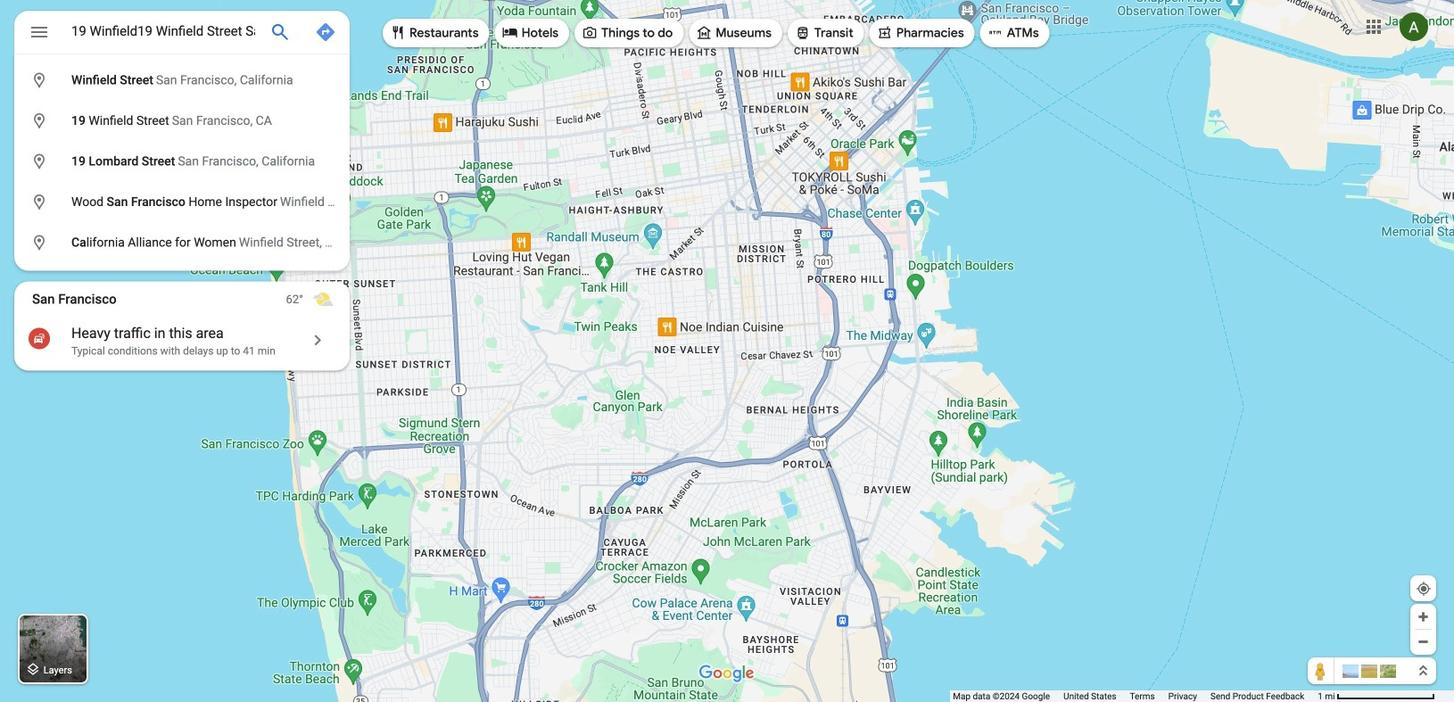 Task type: describe. For each thing, give the bounding box(es) containing it.
2 cell from the top
[[14, 107, 338, 136]]

zoom out image
[[1417, 635, 1430, 649]]

google maps element
[[0, 0, 1454, 702]]

1 cell from the top
[[14, 66, 338, 95]]

san francisco region
[[14, 281, 350, 371]]

4 cell from the top
[[14, 188, 503, 217]]

zoom in image
[[1417, 610, 1430, 624]]



Task type: locate. For each thing, give the bounding box(es) containing it.
google account: augustus odena  
(augustus@adept.ai) image
[[1400, 13, 1428, 41]]

none field inside 'search google maps' field
[[71, 21, 255, 42]]

None field
[[71, 21, 255, 42]]

Search Google Maps field
[[14, 11, 350, 59]]

none search field inside google maps element
[[14, 11, 503, 271]]

5 cell from the top
[[14, 228, 425, 257]]

cell
[[14, 66, 338, 95], [14, 107, 338, 136], [14, 147, 338, 176], [14, 188, 503, 217], [14, 228, 425, 257]]

3 cell from the top
[[14, 147, 338, 176]]

suggestions grid
[[14, 54, 503, 271]]

None search field
[[14, 11, 503, 271]]

show your location image
[[1416, 581, 1432, 597]]

show street view coverage image
[[1308, 658, 1335, 684]]

partly cloudy image
[[312, 289, 334, 310]]

san francisco weather group
[[286, 281, 350, 317]]



Task type: vqa. For each thing, say whether or not it's contained in the screenshot.
Suggestions grid
yes



